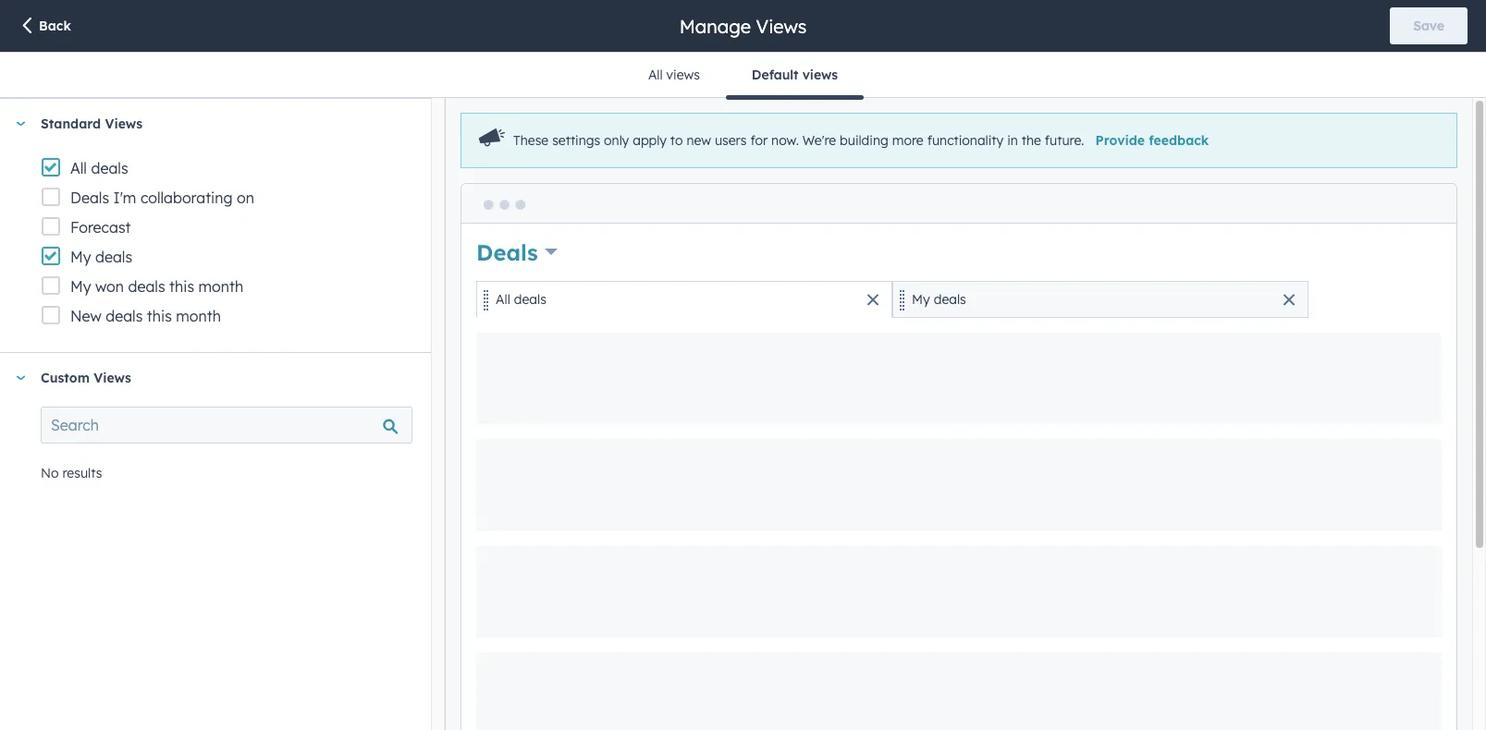 Task type: describe. For each thing, give the bounding box(es) containing it.
we're
[[803, 133, 837, 149]]

all inside all views button
[[649, 67, 663, 83]]

all deals inside all deals button
[[496, 292, 547, 308]]

feedback
[[1150, 133, 1210, 149]]

0 vertical spatial my deals
[[70, 248, 132, 266]]

collaborating
[[141, 189, 233, 207]]

apply
[[633, 133, 667, 149]]

building
[[840, 133, 889, 149]]

deals for deals i'm collaborating on
[[70, 189, 109, 207]]

all deals button
[[477, 281, 893, 318]]

1 vertical spatial month
[[176, 307, 221, 326]]

new
[[687, 133, 712, 149]]

deals for deals
[[477, 238, 538, 266]]

standard
[[41, 116, 101, 132]]

these
[[514, 133, 549, 149]]

navigation containing all views
[[623, 53, 864, 99]]

custom views button
[[0, 353, 413, 403]]

manage
[[680, 14, 751, 37]]

save button
[[1391, 7, 1468, 44]]

standard views
[[41, 116, 143, 132]]

standard views button
[[0, 99, 413, 149]]

provide feedback
[[1096, 133, 1210, 149]]

default views button
[[726, 53, 864, 99]]

all views
[[649, 67, 700, 83]]

users
[[715, 133, 747, 149]]

0 vertical spatial month
[[198, 278, 244, 296]]

my inside button
[[912, 292, 931, 308]]

on
[[237, 189, 254, 207]]

deals button
[[477, 236, 558, 268]]

default views
[[752, 67, 838, 83]]

provide feedback button
[[1096, 133, 1210, 149]]

these settings only apply to new users for now. we're building more functionality in the future.
[[514, 133, 1085, 149]]

results
[[62, 465, 102, 482]]

provide
[[1096, 133, 1146, 149]]

custom views
[[41, 370, 131, 387]]

my deals button
[[893, 281, 1309, 318]]

views for standard views
[[105, 116, 143, 132]]

custom
[[41, 370, 90, 387]]

more
[[893, 133, 924, 149]]

in
[[1008, 133, 1019, 149]]

settings
[[553, 133, 601, 149]]

1 vertical spatial this
[[147, 307, 172, 326]]

all views button
[[623, 53, 726, 97]]



Task type: vqa. For each thing, say whether or not it's contained in the screenshot.
Mobile inbox
no



Task type: locate. For each thing, give the bounding box(es) containing it.
caret image left custom
[[15, 376, 26, 381]]

2 caret image from the top
[[15, 376, 26, 381]]

caret image left standard
[[15, 122, 26, 126]]

views
[[756, 14, 807, 37], [105, 116, 143, 132], [94, 370, 131, 387]]

views down manage
[[667, 67, 700, 83]]

1 vertical spatial my deals
[[912, 292, 967, 308]]

back link
[[19, 16, 71, 37]]

1 horizontal spatial my deals
[[912, 292, 967, 308]]

for
[[751, 133, 768, 149]]

views up default
[[756, 14, 807, 37]]

my won deals this month
[[70, 278, 244, 296]]

2 vertical spatial all
[[496, 292, 511, 308]]

caret image
[[15, 122, 26, 126], [15, 376, 26, 381]]

1 caret image from the top
[[15, 122, 26, 126]]

future.
[[1045, 133, 1085, 149]]

2 horizontal spatial all
[[649, 67, 663, 83]]

1 vertical spatial views
[[105, 116, 143, 132]]

0 horizontal spatial all
[[70, 159, 87, 178]]

won
[[95, 278, 124, 296]]

deals i'm collaborating on
[[70, 189, 254, 207]]

month down my won deals this month
[[176, 307, 221, 326]]

views inside button
[[667, 67, 700, 83]]

0 vertical spatial all
[[649, 67, 663, 83]]

views for default views
[[803, 67, 838, 83]]

now.
[[772, 133, 799, 149]]

all deals down the deals popup button
[[496, 292, 547, 308]]

2 views from the left
[[803, 67, 838, 83]]

1 views from the left
[[667, 67, 700, 83]]

Search search field
[[41, 407, 413, 444]]

navigation
[[623, 53, 864, 99]]

views right custom
[[94, 370, 131, 387]]

0 vertical spatial caret image
[[15, 122, 26, 126]]

the
[[1022, 133, 1042, 149]]

this down my won deals this month
[[147, 307, 172, 326]]

no results
[[41, 465, 102, 482]]

month up new deals this month
[[198, 278, 244, 296]]

new
[[70, 307, 102, 326]]

all inside all deals button
[[496, 292, 511, 308]]

views inside 'dropdown button'
[[105, 116, 143, 132]]

1 horizontal spatial views
[[803, 67, 838, 83]]

1 horizontal spatial all deals
[[496, 292, 547, 308]]

page section element
[[0, 0, 1487, 52]]

1 horizontal spatial all
[[496, 292, 511, 308]]

all
[[649, 67, 663, 83], [70, 159, 87, 178], [496, 292, 511, 308]]

views inside "button"
[[803, 67, 838, 83]]

forecast
[[70, 218, 131, 237]]

1 vertical spatial all
[[70, 159, 87, 178]]

all up apply
[[649, 67, 663, 83]]

views right default
[[803, 67, 838, 83]]

i'm
[[113, 189, 136, 207]]

back
[[39, 18, 71, 34]]

1 vertical spatial all deals
[[496, 292, 547, 308]]

0 horizontal spatial all deals
[[70, 159, 128, 178]]

no
[[41, 465, 59, 482]]

1 horizontal spatial deals
[[477, 238, 538, 266]]

0 vertical spatial all deals
[[70, 159, 128, 178]]

functionality
[[928, 133, 1004, 149]]

1 vertical spatial caret image
[[15, 376, 26, 381]]

this up new deals this month
[[169, 278, 194, 296]]

all deals
[[70, 159, 128, 178], [496, 292, 547, 308]]

views for manage views
[[756, 14, 807, 37]]

this
[[169, 278, 194, 296], [147, 307, 172, 326]]

1 vertical spatial deals
[[477, 238, 538, 266]]

views
[[667, 67, 700, 83], [803, 67, 838, 83]]

deals inside popup button
[[477, 238, 538, 266]]

to
[[671, 133, 683, 149]]

my
[[70, 248, 91, 266], [70, 278, 91, 296], [912, 292, 931, 308]]

month
[[198, 278, 244, 296], [176, 307, 221, 326]]

new deals this month
[[70, 307, 221, 326]]

0 vertical spatial deals
[[70, 189, 109, 207]]

only
[[604, 133, 629, 149]]

my deals
[[70, 248, 132, 266], [912, 292, 967, 308]]

manage views
[[680, 14, 807, 37]]

caret image inside standard views 'dropdown button'
[[15, 122, 26, 126]]

0 horizontal spatial deals
[[70, 189, 109, 207]]

caret image inside custom views dropdown button
[[15, 376, 26, 381]]

my deals inside button
[[912, 292, 967, 308]]

all down the deals popup button
[[496, 292, 511, 308]]

deals
[[70, 189, 109, 207], [477, 238, 538, 266]]

views right standard
[[105, 116, 143, 132]]

views inside dropdown button
[[94, 370, 131, 387]]

all down standard
[[70, 159, 87, 178]]

0 vertical spatial views
[[756, 14, 807, 37]]

2 vertical spatial views
[[94, 370, 131, 387]]

views for all views
[[667, 67, 700, 83]]

deals
[[91, 159, 128, 178], [95, 248, 132, 266], [128, 278, 165, 296], [514, 292, 547, 308], [934, 292, 967, 308], [106, 307, 143, 326]]

views for custom views
[[94, 370, 131, 387]]

caret image for custom
[[15, 376, 26, 381]]

default
[[752, 67, 799, 83]]

views inside page section "element"
[[756, 14, 807, 37]]

caret image for standard
[[15, 122, 26, 126]]

0 horizontal spatial views
[[667, 67, 700, 83]]

0 vertical spatial this
[[169, 278, 194, 296]]

0 horizontal spatial my deals
[[70, 248, 132, 266]]

save
[[1414, 18, 1445, 34]]

all deals up i'm
[[70, 159, 128, 178]]



